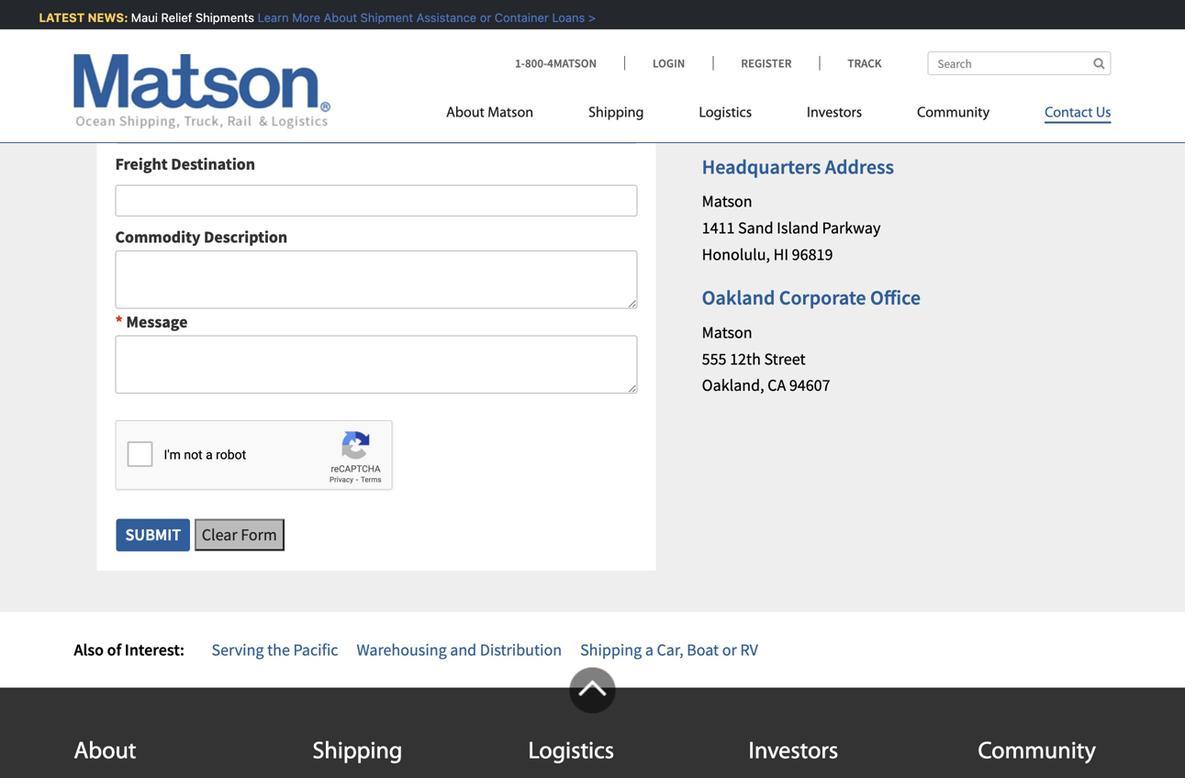 Task type: vqa. For each thing, say whether or not it's contained in the screenshot.
Shipping link at top
yes



Task type: locate. For each thing, give the bounding box(es) containing it.
matson inside matson 555 12th street oakland, ca 94607
[[702, 322, 752, 343]]

tx
[[813, 15, 830, 36]]

commodity description
[[115, 227, 288, 248]]

description
[[204, 227, 288, 248]]

investors
[[807, 106, 862, 121], [749, 741, 838, 765]]

freight left origin
[[115, 81, 168, 101]]

headquarters address
[[702, 154, 894, 179]]

shipping
[[589, 106, 644, 121], [580, 640, 642, 660], [313, 741, 402, 765]]

0 horizontal spatial logistics
[[528, 741, 614, 765]]

origin
[[171, 81, 216, 101]]

the left pacific
[[267, 640, 290, 660]]

or
[[476, 11, 487, 24], [722, 640, 737, 660]]

community
[[917, 106, 990, 121], [978, 741, 1096, 765]]

us
[[1096, 106, 1111, 121]]

1 horizontal spatial or
[[722, 640, 737, 660]]

0 vertical spatial freight
[[115, 81, 168, 101]]

search image
[[1094, 57, 1105, 69]]

freight
[[115, 81, 168, 101], [115, 154, 168, 175]]

1 vertical spatial about
[[446, 106, 485, 121]]

2 vertical spatial matson
[[702, 322, 752, 343]]

1 vertical spatial community
[[978, 741, 1096, 765]]

matson down the 1-
[[488, 106, 533, 121]]

and
[[450, 640, 477, 660]]

college
[[702, 15, 753, 36]]

2 freight from the top
[[115, 154, 168, 175]]

1-
[[515, 56, 525, 71]]

register link
[[713, 56, 819, 71]]

serving the pacific
[[212, 640, 338, 660]]

1 vertical spatial shipping
[[580, 640, 642, 660]]

the
[[719, 60, 741, 81], [267, 640, 290, 660]]

0 vertical spatial logistics
[[699, 106, 752, 121]]

0 horizontal spatial the
[[267, 640, 290, 660]]

the for pacific
[[267, 640, 290, 660]]

the right in
[[719, 60, 741, 81]]

shipping a car, boat or rv link
[[580, 640, 758, 660]]

* message
[[115, 312, 188, 332]]

1 vertical spatial matson
[[702, 191, 752, 212]]

logistics down backtop image
[[528, 741, 614, 765]]

freight left destination
[[115, 154, 168, 175]]

matson up 555
[[702, 322, 752, 343]]

about inside top menu navigation
[[446, 106, 485, 121]]

station,
[[756, 15, 810, 36]]

about
[[320, 11, 353, 24], [446, 106, 485, 121], [74, 741, 136, 765]]

matson for matson 1411 sand island parkway honolulu, hi 96819
[[702, 191, 752, 212]]

shipping inside top menu navigation
[[589, 106, 644, 121]]

matson
[[488, 106, 533, 121], [702, 191, 752, 212], [702, 322, 752, 343]]

community link
[[890, 97, 1017, 134]]

2 horizontal spatial about
[[446, 106, 485, 121]]

1 vertical spatial freight
[[115, 154, 168, 175]]

1 horizontal spatial logistics
[[699, 106, 752, 121]]

1 vertical spatial logistics
[[528, 741, 614, 765]]

None text field
[[115, 251, 638, 309]]

the for u.s.:
[[719, 60, 741, 81]]

matson up the 1411
[[702, 191, 752, 212]]

logistics link
[[671, 97, 779, 134]]

about for about matson
[[446, 106, 485, 121]]

contact
[[1045, 106, 1093, 121]]

honolulu,
[[702, 244, 770, 265]]

0 vertical spatial shipping
[[589, 106, 644, 121]]

0 vertical spatial or
[[476, 11, 487, 24]]

None search field
[[928, 51, 1111, 75]]

or left rv
[[722, 640, 737, 660]]

oakland
[[702, 285, 775, 310]]

>
[[584, 11, 592, 24]]

or left container
[[476, 11, 487, 24]]

1 freight from the top
[[115, 81, 168, 101]]

commodity
[[115, 227, 200, 248]]

None reset field
[[194, 519, 284, 551]]

1 horizontal spatial the
[[719, 60, 741, 81]]

0 vertical spatial about
[[320, 11, 353, 24]]

4matson
[[547, 56, 597, 71]]

0 vertical spatial community
[[917, 106, 990, 121]]

0 vertical spatial matson
[[488, 106, 533, 121]]

1 vertical spatial the
[[267, 640, 290, 660]]

1-800-4matson
[[515, 56, 597, 71]]

logistics inside top menu navigation
[[699, 106, 752, 121]]

community inside top menu navigation
[[917, 106, 990, 121]]

the inside in the u.s.: (800) 522-6645 international: (201) 680 6578
[[719, 60, 741, 81]]

shipment
[[356, 11, 409, 24]]

800-
[[525, 56, 547, 71]]

footer
[[0, 668, 1185, 778]]

0 vertical spatial investors
[[807, 106, 862, 121]]

email
[[115, 8, 156, 28]]

warehousing and distribution
[[357, 640, 562, 660]]

college station, tx 77845
[[702, 15, 875, 36]]

0 vertical spatial the
[[719, 60, 741, 81]]

freight origin
[[115, 81, 216, 101]]

latest
[[35, 11, 81, 24]]

serving the pacific link
[[212, 640, 338, 660]]

*
[[115, 312, 123, 332]]

None button
[[115, 518, 191, 552]]

contact us link
[[1017, 97, 1111, 134]]

freight for freight origin
[[115, 81, 168, 101]]

2 vertical spatial about
[[74, 741, 136, 765]]

logistics
[[699, 106, 752, 121], [528, 741, 614, 765]]

96819
[[792, 244, 833, 265]]

(800) 522-6645 link
[[780, 60, 880, 81]]

shipping link
[[561, 97, 671, 134]]

0 horizontal spatial or
[[476, 11, 487, 24]]

None text field
[[115, 112, 638, 144], [115, 185, 638, 217], [115, 335, 638, 394], [115, 112, 638, 144], [115, 185, 638, 217], [115, 335, 638, 394]]

backtop image
[[570, 668, 615, 714]]

shipping a car, boat or rv
[[580, 640, 758, 660]]

1 vertical spatial or
[[722, 640, 737, 660]]

matson inside matson 1411 sand island parkway honolulu, hi 96819
[[702, 191, 752, 212]]

logistics down in
[[699, 106, 752, 121]]

0 horizontal spatial about
[[74, 741, 136, 765]]



Task type: describe. For each thing, give the bounding box(es) containing it.
interest:
[[125, 640, 184, 660]]

about matson link
[[446, 97, 561, 134]]

522-
[[817, 60, 847, 81]]

learn
[[254, 11, 285, 24]]

car,
[[657, 640, 683, 660]]

oakland,
[[702, 375, 764, 396]]

freight for freight destination
[[115, 154, 168, 175]]

blue matson logo with ocean, shipping, truck, rail and logistics written beneath it. image
[[74, 54, 331, 129]]

corporate
[[779, 285, 866, 310]]

container
[[491, 11, 545, 24]]

login link
[[624, 56, 713, 71]]

Search search field
[[928, 51, 1111, 75]]

latest news: maui relief shipments learn more about shipment assistance or container loans >
[[35, 11, 592, 24]]

parkway
[[822, 218, 881, 238]]

1411
[[702, 218, 735, 238]]

investors inside investors link
[[807, 106, 862, 121]]

destination
[[171, 154, 255, 175]]

serving
[[212, 640, 264, 660]]

distribution
[[480, 640, 562, 660]]

also
[[74, 640, 104, 660]]

hi
[[773, 244, 789, 265]]

(800)
[[780, 60, 814, 81]]

boat
[[687, 640, 719, 660]]

assistance
[[413, 11, 473, 24]]

Commodity Description text field
[[115, 39, 638, 71]]

top menu navigation
[[446, 97, 1111, 134]]

matson 555 12th street oakland, ca 94607
[[702, 322, 830, 396]]

sand
[[738, 218, 773, 238]]

maui
[[127, 11, 154, 24]]

shipments
[[192, 11, 250, 24]]

island
[[777, 218, 819, 238]]

matson 1411 sand island parkway honolulu, hi 96819
[[702, 191, 881, 265]]

international:
[[702, 86, 796, 107]]

news:
[[84, 11, 124, 24]]

a
[[645, 640, 653, 660]]

track link
[[819, 56, 882, 71]]

2 vertical spatial shipping
[[313, 741, 402, 765]]

about for about
[[74, 741, 136, 765]]

street
[[764, 349, 806, 369]]

contact us
[[1045, 106, 1111, 121]]

also of interest:
[[74, 640, 184, 660]]

login
[[653, 56, 685, 71]]

1 vertical spatial investors
[[749, 741, 838, 765]]

footer containing about
[[0, 668, 1185, 778]]

ca
[[768, 375, 786, 396]]

investors link
[[779, 97, 890, 134]]

address
[[825, 154, 894, 179]]

matson inside top menu navigation
[[488, 106, 533, 121]]

680
[[837, 86, 862, 107]]

rv
[[740, 640, 758, 660]]

of
[[107, 640, 121, 660]]

(201)
[[799, 86, 834, 107]]

in
[[702, 60, 715, 81]]

pacific
[[293, 640, 338, 660]]

about matson
[[446, 106, 533, 121]]

message
[[126, 312, 188, 332]]

1-800-4matson link
[[515, 56, 624, 71]]

77845
[[833, 15, 875, 36]]

warehousing and distribution link
[[357, 640, 562, 660]]

learn more about shipment assistance or container loans > link
[[254, 11, 592, 24]]

u.s.:
[[745, 60, 776, 81]]

oakland corporate office
[[702, 285, 921, 310]]

555
[[702, 349, 727, 369]]

relief
[[157, 11, 188, 24]]

track
[[848, 56, 882, 71]]

headquarters
[[702, 154, 821, 179]]

more
[[288, 11, 317, 24]]

1 horizontal spatial about
[[320, 11, 353, 24]]

12th
[[730, 349, 761, 369]]

matson for matson 555 12th street oakland, ca 94607
[[702, 322, 752, 343]]

6645
[[847, 60, 880, 81]]

freight destination
[[115, 154, 255, 175]]

register
[[741, 56, 792, 71]]

office
[[870, 285, 921, 310]]

warehousing
[[357, 640, 447, 660]]

in the u.s.: (800) 522-6645 international: (201) 680 6578
[[702, 60, 898, 107]]

loans
[[548, 11, 581, 24]]

6578
[[865, 86, 898, 107]]

94607
[[789, 375, 830, 396]]



